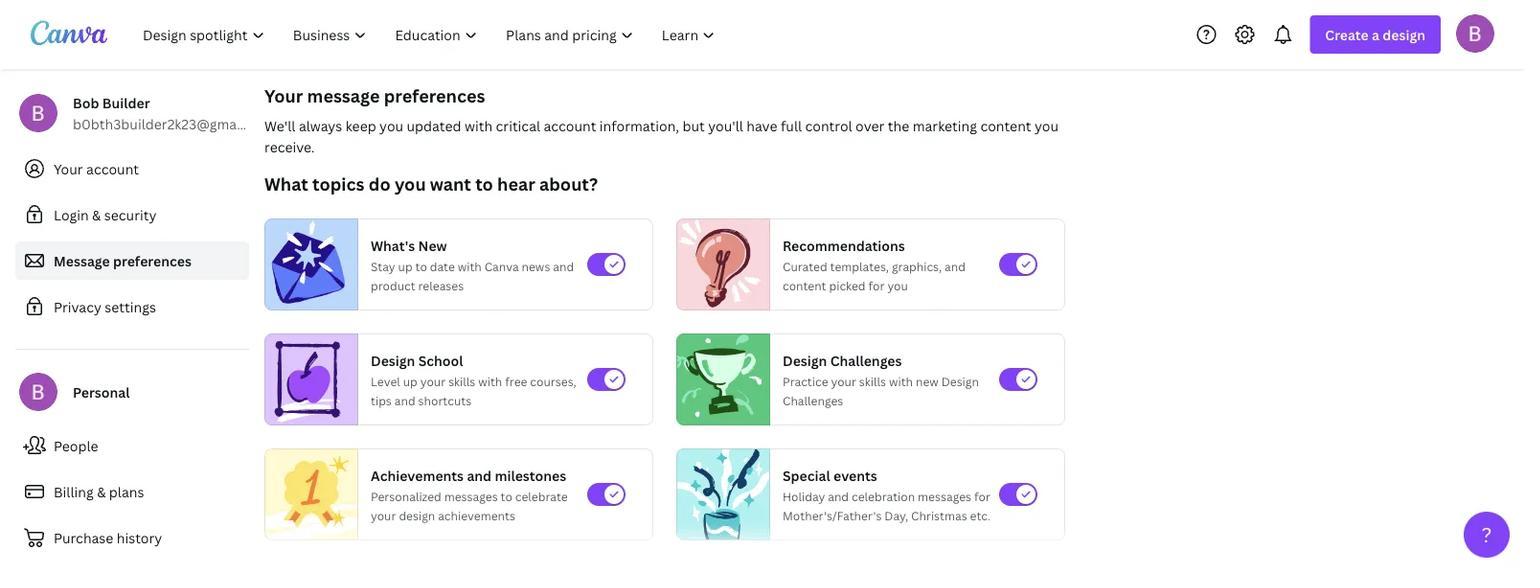 Task type: describe. For each thing, give the bounding box(es) containing it.
and inside achievements and milestones personalized messages to celebrate your design achievements
[[467, 466, 492, 485]]

special
[[783, 466, 831, 485]]

?
[[1482, 521, 1493, 548]]

account inside we'll always keep you updated with critical account information, but you'll have full control over the marketing content you receive.
[[544, 116, 597, 135]]

you'll
[[709, 116, 744, 135]]

topics
[[313, 172, 365, 196]]

information,
[[600, 116, 680, 135]]

people
[[54, 437, 98, 455]]

celebration
[[852, 488, 916, 504]]

create a design
[[1326, 25, 1426, 44]]

for inside special events holiday and celebration messages for mother's/father's day, christmas etc.
[[975, 488, 991, 504]]

0 vertical spatial challenges
[[831, 351, 902, 370]]

content inside we'll always keep you updated with critical account information, but you'll have full control over the marketing content you receive.
[[981, 116, 1032, 135]]

always
[[299, 116, 342, 135]]

what
[[265, 172, 308, 196]]

to for messages
[[501, 488, 513, 504]]

with inside design school level up your skills with free courses, tips and shortcuts
[[479, 373, 503, 389]]

billing & plans
[[54, 483, 144, 501]]

topic image for special events
[[678, 444, 770, 545]]

design challenges practice your skills with new design challenges
[[783, 351, 979, 408]]

? button
[[1465, 512, 1511, 558]]

topic image for design school
[[266, 334, 350, 426]]

purchase history link
[[15, 519, 249, 557]]

canva
[[485, 258, 519, 274]]

& for login
[[92, 206, 101, 224]]

templates,
[[831, 258, 889, 274]]

message
[[54, 252, 110, 270]]

achievements and milestones personalized messages to celebrate your design achievements
[[371, 466, 568, 523]]

free
[[505, 373, 528, 389]]

achievements
[[371, 466, 464, 485]]

curated
[[783, 258, 828, 274]]

over
[[856, 116, 885, 135]]

billing & plans link
[[15, 473, 249, 511]]

holiday
[[783, 488, 826, 504]]

what's
[[371, 236, 415, 254]]

product
[[371, 277, 416, 293]]

level
[[371, 373, 400, 389]]

1 vertical spatial account
[[86, 160, 139, 178]]

receive.
[[265, 138, 315, 156]]

control
[[806, 116, 853, 135]]

and inside special events holiday and celebration messages for mother's/father's day, christmas etc.
[[828, 488, 849, 504]]

milestones
[[495, 466, 567, 485]]

your account
[[54, 160, 139, 178]]

tips
[[371, 393, 392, 408]]

picked
[[830, 277, 866, 293]]

login & security link
[[15, 196, 249, 234]]

design for design challenges
[[783, 351, 828, 370]]

messages inside achievements and milestones personalized messages to celebrate your design achievements
[[444, 488, 498, 504]]

personalized
[[371, 488, 442, 504]]

graphics,
[[892, 258, 942, 274]]

a
[[1373, 25, 1380, 44]]

courses,
[[530, 373, 577, 389]]

design for design school
[[371, 351, 415, 370]]

marketing
[[913, 116, 978, 135]]

top level navigation element
[[130, 15, 732, 54]]

your inside design challenges practice your skills with new design challenges
[[831, 373, 857, 389]]

& for billing
[[97, 483, 106, 501]]

new
[[916, 373, 939, 389]]

etc.
[[971, 508, 991, 523]]

your inside design school level up your skills with free courses, tips and shortcuts
[[421, 373, 446, 389]]

history
[[117, 529, 162, 547]]

celebrate
[[515, 488, 568, 504]]

we'll always keep you updated with critical account information, but you'll have full control over the marketing content you receive.
[[265, 116, 1059, 156]]

the
[[888, 116, 910, 135]]

topic image for recommendations
[[678, 219, 762, 311]]

b0bth3builder2k23@gmail.com
[[73, 115, 276, 133]]

bob builder image
[[1457, 14, 1495, 52]]

releases
[[418, 277, 464, 293]]

with inside we'll always keep you updated with critical account information, but you'll have full control over the marketing content you receive.
[[465, 116, 493, 135]]

privacy settings link
[[15, 288, 249, 326]]

message
[[307, 84, 380, 107]]

your account link
[[15, 150, 249, 188]]

new
[[418, 236, 447, 254]]

your for your account
[[54, 160, 83, 178]]

practice
[[783, 373, 829, 389]]

purchase
[[54, 529, 113, 547]]

builder
[[102, 93, 150, 112]]

you inside recommendations curated templates, graphics, and content picked for you
[[888, 277, 909, 293]]

1 vertical spatial challenges
[[783, 393, 844, 408]]

achievements
[[438, 508, 516, 523]]

personal
[[73, 383, 130, 401]]

with inside design challenges practice your skills with new design challenges
[[890, 373, 913, 389]]

to inside what's new stay up to date with canva news and product releases
[[416, 258, 427, 274]]

security
[[104, 206, 157, 224]]

login
[[54, 206, 89, 224]]

updated
[[407, 116, 462, 135]]

hear
[[498, 172, 536, 196]]

1 vertical spatial preferences
[[113, 252, 192, 270]]

design inside achievements and milestones personalized messages to celebrate your design achievements
[[399, 508, 435, 523]]

up for what's
[[398, 258, 413, 274]]



Task type: vqa. For each thing, say whether or not it's contained in the screenshot.
you
yes



Task type: locate. For each thing, give the bounding box(es) containing it.
1 skills from the left
[[449, 373, 476, 389]]

1 messages from the left
[[444, 488, 498, 504]]

christmas
[[912, 508, 968, 523]]

critical
[[496, 116, 541, 135]]

up inside what's new stay up to date with canva news and product releases
[[398, 258, 413, 274]]

1 horizontal spatial design
[[783, 351, 828, 370]]

0 vertical spatial design
[[1383, 25, 1426, 44]]

for inside recommendations curated templates, graphics, and content picked for you
[[869, 277, 885, 293]]

your inside achievements and milestones personalized messages to celebrate your design achievements
[[371, 508, 396, 523]]

design right a
[[1383, 25, 1426, 44]]

0 vertical spatial to
[[476, 172, 493, 196]]

up right "stay"
[[398, 258, 413, 274]]

design up practice
[[783, 351, 828, 370]]

what's new stay up to date with canva news and product releases
[[371, 236, 574, 293]]

stay
[[371, 258, 396, 274]]

and right tips
[[395, 393, 416, 408]]

design
[[1383, 25, 1426, 44], [399, 508, 435, 523]]

design
[[371, 351, 415, 370], [783, 351, 828, 370], [942, 373, 979, 389]]

2 horizontal spatial design
[[942, 373, 979, 389]]

and inside what's new stay up to date with canva news and product releases
[[553, 258, 574, 274]]

to left date
[[416, 258, 427, 274]]

2 horizontal spatial to
[[501, 488, 513, 504]]

your up the login
[[54, 160, 83, 178]]

topic image for achievements and milestones
[[266, 444, 358, 545]]

2 messages from the left
[[918, 488, 972, 504]]

0 horizontal spatial to
[[416, 258, 427, 274]]

shortcuts
[[418, 393, 472, 408]]

1 horizontal spatial content
[[981, 116, 1032, 135]]

events
[[834, 466, 878, 485]]

bob builder b0bth3builder2k23@gmail.com
[[73, 93, 276, 133]]

& left plans
[[97, 483, 106, 501]]

privacy settings
[[54, 298, 156, 316]]

about?
[[540, 172, 598, 196]]

your for your message preferences
[[265, 84, 303, 107]]

design school level up your skills with free courses, tips and shortcuts
[[371, 351, 577, 408]]

topic image left the personalized
[[266, 444, 358, 545]]

and up mother's/father's
[[828, 488, 849, 504]]

up
[[398, 258, 413, 274], [403, 373, 418, 389]]

create
[[1326, 25, 1369, 44]]

0 vertical spatial for
[[869, 277, 885, 293]]

plans
[[109, 483, 144, 501]]

account right critical
[[544, 116, 597, 135]]

to left hear
[[476, 172, 493, 196]]

with left free
[[479, 373, 503, 389]]

news
[[522, 258, 551, 274]]

0 horizontal spatial design
[[399, 508, 435, 523]]

and up achievements
[[467, 466, 492, 485]]

preferences
[[384, 84, 485, 107], [113, 252, 192, 270]]

0 horizontal spatial your
[[54, 160, 83, 178]]

do
[[369, 172, 391, 196]]

1 vertical spatial your
[[54, 160, 83, 178]]

1 horizontal spatial account
[[544, 116, 597, 135]]

and right the graphics,
[[945, 258, 966, 274]]

your down the personalized
[[371, 508, 396, 523]]

special events holiday and celebration messages for mother's/father's day, christmas etc.
[[783, 466, 991, 523]]

0 vertical spatial content
[[981, 116, 1032, 135]]

with inside what's new stay up to date with canva news and product releases
[[458, 258, 482, 274]]

design inside design school level up your skills with free courses, tips and shortcuts
[[371, 351, 415, 370]]

topic image left practice
[[678, 334, 762, 426]]

skills inside design school level up your skills with free courses, tips and shortcuts
[[449, 373, 476, 389]]

1 vertical spatial content
[[783, 277, 827, 293]]

content right marketing
[[981, 116, 1032, 135]]

people link
[[15, 427, 249, 465]]

content inside recommendations curated templates, graphics, and content picked for you
[[783, 277, 827, 293]]

create a design button
[[1311, 15, 1442, 54]]

design inside dropdown button
[[1383, 25, 1426, 44]]

messages
[[444, 488, 498, 504], [918, 488, 972, 504]]

to inside achievements and milestones personalized messages to celebrate your design achievements
[[501, 488, 513, 504]]

up inside design school level up your skills with free courses, tips and shortcuts
[[403, 373, 418, 389]]

with left the new
[[890, 373, 913, 389]]

purchase history
[[54, 529, 162, 547]]

message preferences
[[54, 252, 192, 270]]

privacy
[[54, 298, 101, 316]]

1 horizontal spatial to
[[476, 172, 493, 196]]

skills up shortcuts
[[449, 373, 476, 389]]

with
[[465, 116, 493, 135], [458, 258, 482, 274], [479, 373, 503, 389], [890, 373, 913, 389]]

topic image
[[266, 219, 350, 311], [678, 219, 762, 311], [266, 334, 350, 426], [678, 334, 762, 426], [266, 444, 358, 545], [678, 444, 770, 545]]

for
[[869, 277, 885, 293], [975, 488, 991, 504]]

1 horizontal spatial your
[[265, 84, 303, 107]]

but
[[683, 116, 705, 135]]

challenges
[[831, 351, 902, 370], [783, 393, 844, 408]]

with right date
[[458, 258, 482, 274]]

topic image left tips
[[266, 334, 350, 426]]

your down school
[[421, 373, 446, 389]]

for down templates,
[[869, 277, 885, 293]]

billing
[[54, 483, 94, 501]]

0 vertical spatial account
[[544, 116, 597, 135]]

login & security
[[54, 206, 157, 224]]

up for design
[[403, 373, 418, 389]]

message preferences link
[[15, 242, 249, 280]]

content down curated
[[783, 277, 827, 293]]

your
[[265, 84, 303, 107], [54, 160, 83, 178]]

0 horizontal spatial your
[[371, 508, 396, 523]]

and inside recommendations curated templates, graphics, and content picked for you
[[945, 258, 966, 274]]

content
[[981, 116, 1032, 135], [783, 277, 827, 293]]

2 skills from the left
[[860, 373, 887, 389]]

0 horizontal spatial preferences
[[113, 252, 192, 270]]

with left critical
[[465, 116, 493, 135]]

1 vertical spatial &
[[97, 483, 106, 501]]

1 horizontal spatial preferences
[[384, 84, 485, 107]]

account up login & security
[[86, 160, 139, 178]]

day,
[[885, 508, 909, 523]]

date
[[430, 258, 455, 274]]

settings
[[105, 298, 156, 316]]

your message preferences
[[265, 84, 485, 107]]

mother's/father's
[[783, 508, 882, 523]]

design up level
[[371, 351, 415, 370]]

for up etc.
[[975, 488, 991, 504]]

1 vertical spatial up
[[403, 373, 418, 389]]

1 horizontal spatial design
[[1383, 25, 1426, 44]]

and inside design school level up your skills with free courses, tips and shortcuts
[[395, 393, 416, 408]]

to down milestones
[[501, 488, 513, 504]]

messages up christmas
[[918, 488, 972, 504]]

1 vertical spatial for
[[975, 488, 991, 504]]

full
[[781, 116, 802, 135]]

1 vertical spatial design
[[399, 508, 435, 523]]

messages up achievements
[[444, 488, 498, 504]]

skills left the new
[[860, 373, 887, 389]]

to for want
[[476, 172, 493, 196]]

1 horizontal spatial your
[[421, 373, 446, 389]]

skills inside design challenges practice your skills with new design challenges
[[860, 373, 887, 389]]

topic image left holiday
[[678, 444, 770, 545]]

0 horizontal spatial messages
[[444, 488, 498, 504]]

up right level
[[403, 373, 418, 389]]

and
[[553, 258, 574, 274], [945, 258, 966, 274], [395, 393, 416, 408], [467, 466, 492, 485], [828, 488, 849, 504]]

preferences up updated
[[384, 84, 485, 107]]

messages inside special events holiday and celebration messages for mother's/father's day, christmas etc.
[[918, 488, 972, 504]]

0 horizontal spatial design
[[371, 351, 415, 370]]

design down the personalized
[[399, 508, 435, 523]]

account
[[544, 116, 597, 135], [86, 160, 139, 178]]

challenges down picked at the right of the page
[[831, 351, 902, 370]]

your right practice
[[831, 373, 857, 389]]

2 vertical spatial to
[[501, 488, 513, 504]]

recommendations
[[783, 236, 906, 254]]

school
[[419, 351, 463, 370]]

topic image for design challenges
[[678, 334, 762, 426]]

design right the new
[[942, 373, 979, 389]]

challenges down practice
[[783, 393, 844, 408]]

topic image left curated
[[678, 219, 762, 311]]

1 vertical spatial to
[[416, 258, 427, 274]]

0 vertical spatial your
[[265, 84, 303, 107]]

you
[[380, 116, 404, 135], [1035, 116, 1059, 135], [395, 172, 426, 196], [888, 277, 909, 293]]

want
[[430, 172, 472, 196]]

topic image for what's new
[[266, 219, 350, 311]]

0 horizontal spatial account
[[86, 160, 139, 178]]

& right the login
[[92, 206, 101, 224]]

0 vertical spatial up
[[398, 258, 413, 274]]

topic image left "stay"
[[266, 219, 350, 311]]

0 horizontal spatial content
[[783, 277, 827, 293]]

we'll
[[265, 116, 296, 135]]

and right news at the left of page
[[553, 258, 574, 274]]

1 horizontal spatial skills
[[860, 373, 887, 389]]

1 horizontal spatial for
[[975, 488, 991, 504]]

1 horizontal spatial messages
[[918, 488, 972, 504]]

your up the we'll
[[265, 84, 303, 107]]

0 horizontal spatial for
[[869, 277, 885, 293]]

0 horizontal spatial skills
[[449, 373, 476, 389]]

what topics do you want to hear about?
[[265, 172, 598, 196]]

0 vertical spatial preferences
[[384, 84, 485, 107]]

have
[[747, 116, 778, 135]]

2 horizontal spatial your
[[831, 373, 857, 389]]

recommendations curated templates, graphics, and content picked for you
[[783, 236, 966, 293]]

keep
[[346, 116, 376, 135]]

skills
[[449, 373, 476, 389], [860, 373, 887, 389]]

preferences down login & security link
[[113, 252, 192, 270]]

bob
[[73, 93, 99, 112]]

0 vertical spatial &
[[92, 206, 101, 224]]

to
[[476, 172, 493, 196], [416, 258, 427, 274], [501, 488, 513, 504]]



